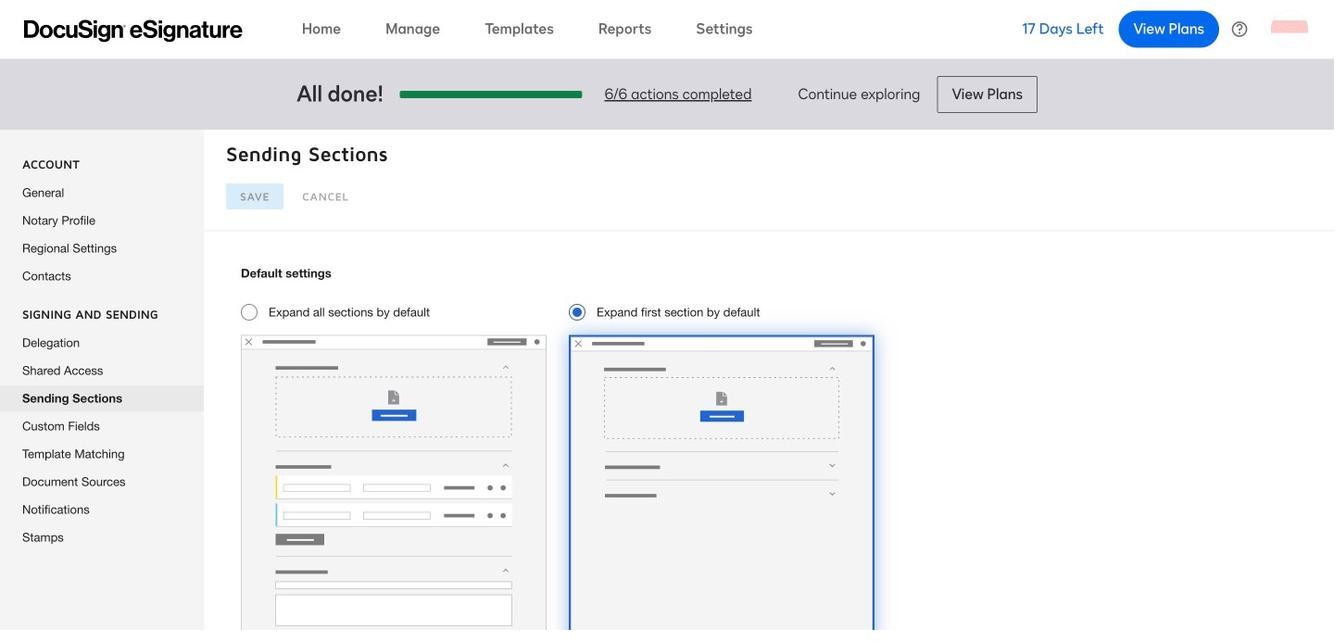 Task type: vqa. For each thing, say whether or not it's contained in the screenshot.
secondary navigation Region
no



Task type: locate. For each thing, give the bounding box(es) containing it.
expand first image
[[569, 335, 875, 630]]

your uploaded profile image image
[[1272, 11, 1309, 48]]

option group
[[241, 265, 1335, 630]]



Task type: describe. For each thing, give the bounding box(es) containing it.
docusign esignature image
[[24, 20, 243, 42]]

expand all image
[[241, 335, 547, 630]]



